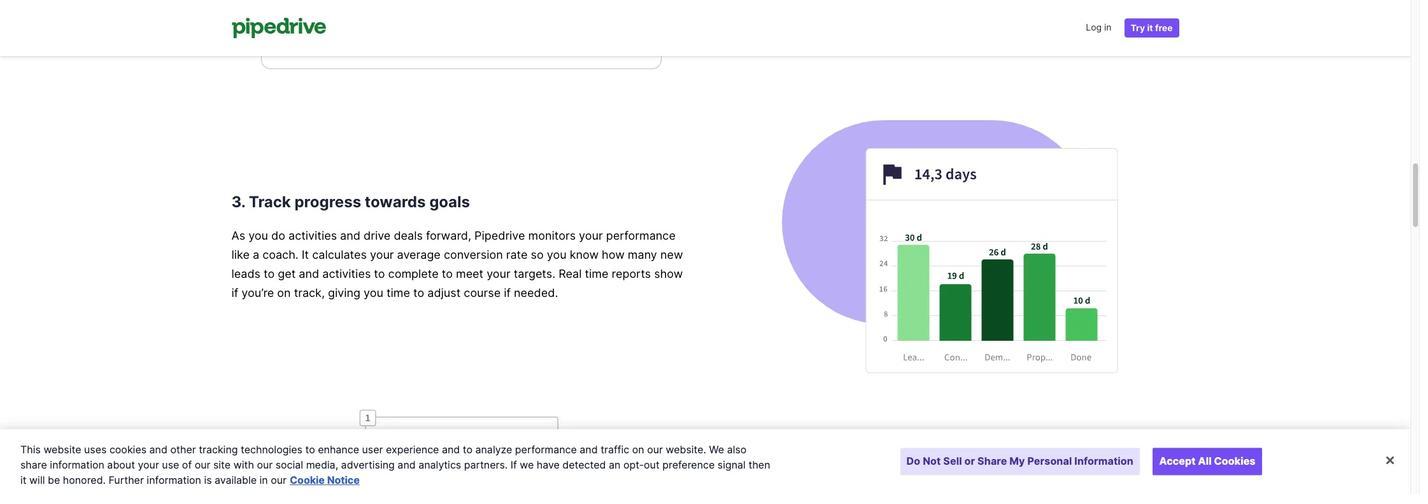 Task type: describe. For each thing, give the bounding box(es) containing it.
social
[[276, 459, 303, 472]]

3. track progress towards goals
[[232, 193, 470, 211]]

share
[[20, 459, 47, 472]]

many
[[628, 248, 657, 262]]

coach.
[[263, 248, 299, 262]]

get
[[278, 268, 296, 281]]

so
[[531, 248, 544, 262]]

you're
[[242, 287, 274, 300]]

and up track,
[[299, 268, 319, 281]]

it inside 'button'
[[1147, 22, 1153, 33]]

log in
[[1086, 22, 1112, 32]]

log in link
[[1086, 18, 1112, 38]]

other
[[170, 444, 196, 457]]

technologies
[[241, 444, 303, 457]]

try it free button
[[1125, 18, 1179, 38]]

this website uses cookies and other tracking technologies to enhance user experience and to analyze performance and traffic on our website. we also share information about your use of our site with our social media, advertising and analytics partners. if we have detected an opt-out preference signal then it will be honored. further information is available in our
[[20, 444, 770, 487]]

forward,
[[426, 229, 471, 243]]

to up the 'adjust'
[[442, 268, 453, 281]]

progress
[[295, 193, 361, 211]]

how
[[602, 248, 625, 262]]

towards
[[365, 193, 426, 211]]

on inside as you do activities and drive deals forward, pipedrive monitors your performance like a coach. it calculates your average conversion rate so you know how many new leads to get and activities to complete to meet your targets. real time reports show if you're on track, giving you time to adjust course if needed.
[[277, 287, 291, 300]]

1 vertical spatial activities
[[322, 268, 371, 281]]

notice
[[327, 475, 360, 487]]

needed.
[[514, 287, 558, 300]]

our up out
[[647, 444, 663, 457]]

0 vertical spatial activities
[[289, 229, 337, 243]]

and up analytics
[[442, 444, 460, 457]]

share
[[978, 456, 1007, 468]]

your down drive
[[370, 248, 394, 262]]

sell
[[944, 456, 962, 468]]

analytics
[[419, 459, 461, 472]]

3.
[[232, 193, 245, 211]]

try
[[1131, 22, 1145, 33]]

show
[[654, 268, 683, 281]]

to up partners.
[[463, 444, 473, 457]]

conversion
[[444, 248, 503, 262]]

do
[[271, 229, 285, 243]]

reports
[[612, 268, 651, 281]]

privacy alert dialog
[[0, 430, 1411, 495]]

detected
[[563, 459, 606, 472]]

will
[[29, 475, 45, 487]]

free
[[1155, 22, 1173, 33]]

1 horizontal spatial time
[[585, 268, 609, 281]]

as
[[232, 229, 245, 243]]

also
[[727, 444, 747, 457]]

0 vertical spatial information
[[50, 459, 104, 472]]

track,
[[294, 287, 325, 300]]

personal
[[1028, 456, 1072, 468]]

this
[[20, 444, 41, 457]]

0 horizontal spatial you
[[249, 229, 268, 243]]

2 if from the left
[[504, 287, 511, 300]]

we
[[520, 459, 534, 472]]

our down technologies
[[257, 459, 273, 472]]

an
[[609, 459, 621, 472]]

out
[[644, 459, 660, 472]]

about
[[107, 459, 135, 472]]

log
[[1086, 22, 1102, 32]]

goals
[[429, 193, 470, 211]]

cookies
[[109, 444, 147, 457]]

do not sell or share my personal information button
[[900, 449, 1140, 476]]

1 if from the left
[[232, 287, 238, 300]]

pipedrive
[[475, 229, 525, 243]]

accept all cookies button
[[1153, 449, 1262, 476]]

deals
[[394, 229, 423, 243]]

drive
[[364, 229, 391, 243]]

performance inside as you do activities and drive deals forward, pipedrive monitors your performance like a coach. it calculates your average conversion rate so you know how many new leads to get and activities to complete to meet your targets. real time reports show if you're on track, giving you time to adjust course if needed.
[[606, 229, 676, 243]]

of
[[182, 459, 192, 472]]

like
[[232, 248, 250, 262]]

your inside this website uses cookies and other tracking technologies to enhance user experience and to analyze performance and traffic on our website. we also share information about your use of our site with our social media, advertising and analytics partners. if we have detected an opt-out preference signal then it will be honored. further information is available in our
[[138, 459, 159, 472]]

cookie
[[290, 475, 325, 487]]

giving
[[328, 287, 361, 300]]

in inside this website uses cookies and other tracking technologies to enhance user experience and to analyze performance and traffic on our website. we also share information about your use of our site with our social media, advertising and analytics partners. if we have detected an opt-out preference signal then it will be honored. further information is available in our
[[260, 475, 268, 487]]

our right of
[[195, 459, 210, 472]]

enhance
[[318, 444, 359, 457]]

your up know
[[579, 229, 603, 243]]

opt-
[[624, 459, 644, 472]]

all
[[1198, 456, 1212, 468]]

preference
[[663, 459, 715, 472]]

adjust
[[428, 287, 461, 300]]

meet
[[456, 268, 484, 281]]



Task type: vqa. For each thing, say whether or not it's contained in the screenshot.
Goals.
no



Task type: locate. For each thing, give the bounding box(es) containing it.
my
[[1010, 456, 1025, 468]]

your left use
[[138, 459, 159, 472]]

site
[[213, 459, 231, 472]]

0 horizontal spatial if
[[232, 287, 238, 300]]

1 vertical spatial in
[[260, 475, 268, 487]]

and up calculates at the left
[[340, 229, 361, 243]]

you right giving
[[364, 287, 383, 300]]

in right available
[[260, 475, 268, 487]]

know
[[570, 248, 599, 262]]

1 horizontal spatial it
[[1147, 22, 1153, 33]]

performance inside this website uses cookies and other tracking technologies to enhance user experience and to analyze performance and traffic on our website. we also share information about your use of our site with our social media, advertising and analytics partners. if we have detected an opt-out preference signal then it will be honored. further information is available in our
[[515, 444, 577, 457]]

media,
[[306, 459, 338, 472]]

your up course
[[487, 268, 511, 281]]

on inside this website uses cookies and other tracking technologies to enhance user experience and to analyze performance and traffic on our website. we also share information about your use of our site with our social media, advertising and analytics partners. if we have detected an opt-out preference signal then it will be honored. further information is available in our
[[632, 444, 644, 457]]

partners.
[[464, 459, 508, 472]]

performance up many
[[606, 229, 676, 243]]

to left get
[[264, 268, 275, 281]]

information down use
[[147, 475, 201, 487]]

have
[[537, 459, 560, 472]]

use
[[162, 459, 179, 472]]

on down get
[[277, 287, 291, 300]]

real
[[559, 268, 582, 281]]

rate
[[506, 248, 528, 262]]

or
[[965, 456, 975, 468]]

time
[[585, 268, 609, 281], [387, 287, 410, 300]]

1 vertical spatial it
[[20, 475, 27, 487]]

our down social
[[271, 475, 287, 487]]

traffic
[[601, 444, 629, 457]]

signal
[[718, 459, 746, 472]]

and
[[340, 229, 361, 243], [299, 268, 319, 281], [149, 444, 167, 457], [442, 444, 460, 457], [580, 444, 598, 457], [398, 459, 416, 472]]

0 horizontal spatial information
[[50, 459, 104, 472]]

0 vertical spatial time
[[585, 268, 609, 281]]

it left will
[[20, 475, 27, 487]]

on
[[277, 287, 291, 300], [632, 444, 644, 457]]

time down know
[[585, 268, 609, 281]]

activities
[[289, 229, 337, 243], [322, 268, 371, 281]]

1 vertical spatial on
[[632, 444, 644, 457]]

average
[[397, 248, 441, 262]]

to up media,
[[305, 444, 315, 457]]

complete
[[388, 268, 439, 281]]

0 vertical spatial on
[[277, 287, 291, 300]]

1 horizontal spatial in
[[1104, 22, 1112, 32]]

1 horizontal spatial you
[[364, 287, 383, 300]]

in
[[1104, 22, 1112, 32], [260, 475, 268, 487]]

activities up giving
[[322, 268, 371, 281]]

2 vertical spatial you
[[364, 287, 383, 300]]

do
[[907, 456, 921, 468]]

is
[[204, 475, 212, 487]]

monitors
[[528, 229, 576, 243]]

with
[[234, 459, 254, 472]]

1 vertical spatial time
[[387, 287, 410, 300]]

performance up have
[[515, 444, 577, 457]]

uses
[[84, 444, 107, 457]]

available
[[215, 475, 257, 487]]

we
[[709, 444, 724, 457]]

0 horizontal spatial on
[[277, 287, 291, 300]]

and up the detected at the bottom left
[[580, 444, 598, 457]]

not
[[923, 456, 941, 468]]

0 vertical spatial it
[[1147, 22, 1153, 33]]

0 vertical spatial you
[[249, 229, 268, 243]]

1 horizontal spatial information
[[147, 475, 201, 487]]

honored.
[[63, 475, 106, 487]]

2 horizontal spatial you
[[547, 248, 567, 262]]

activities up 'it'
[[289, 229, 337, 243]]

time down the "complete" on the left of the page
[[387, 287, 410, 300]]

to
[[264, 268, 275, 281], [374, 268, 385, 281], [442, 268, 453, 281], [413, 287, 424, 300], [305, 444, 315, 457], [463, 444, 473, 457]]

if right course
[[504, 287, 511, 300]]

it
[[302, 248, 309, 262]]

our
[[647, 444, 663, 457], [195, 459, 210, 472], [257, 459, 273, 472], [271, 475, 287, 487]]

accept all cookies
[[1160, 456, 1256, 468]]

website
[[44, 444, 81, 457]]

information
[[50, 459, 104, 472], [147, 475, 201, 487]]

on up opt-
[[632, 444, 644, 457]]

to down the "complete" on the left of the page
[[413, 287, 424, 300]]

0 vertical spatial performance
[[606, 229, 676, 243]]

as you do activities and drive deals forward, pipedrive monitors your performance like a coach. it calculates your average conversion rate so you know how many new leads to get and activities to complete to meet your targets. real time reports show if you're on track, giving you time to adjust course if needed.
[[232, 229, 683, 300]]

0 horizontal spatial performance
[[515, 444, 577, 457]]

if
[[232, 287, 238, 300], [504, 287, 511, 300]]

advertising
[[341, 459, 395, 472]]

cookies
[[1214, 456, 1256, 468]]

1 horizontal spatial performance
[[606, 229, 676, 243]]

tracking
[[199, 444, 238, 457]]

cookie notice link
[[290, 475, 360, 487]]

experience
[[386, 444, 439, 457]]

you right so
[[547, 248, 567, 262]]

1 vertical spatial performance
[[515, 444, 577, 457]]

0 horizontal spatial it
[[20, 475, 27, 487]]

cookie notice
[[290, 475, 360, 487]]

leads
[[232, 268, 261, 281]]

if
[[511, 459, 517, 472]]

track
[[249, 193, 291, 211]]

it inside this website uses cookies and other tracking technologies to enhance user experience and to analyze performance and traffic on our website. we also share information about your use of our site with our social media, advertising and analytics partners. if we have detected an opt-out preference signal then it will be honored. further information is available in our
[[20, 475, 27, 487]]

1 vertical spatial information
[[147, 475, 201, 487]]

0 horizontal spatial in
[[260, 475, 268, 487]]

and up use
[[149, 444, 167, 457]]

0 vertical spatial in
[[1104, 22, 1112, 32]]

1 horizontal spatial on
[[632, 444, 644, 457]]

if down leads
[[232, 287, 238, 300]]

in right 'log'
[[1104, 22, 1112, 32]]

you up "a"
[[249, 229, 268, 243]]

information
[[1075, 456, 1134, 468]]

further
[[109, 475, 144, 487]]

information up honored.
[[50, 459, 104, 472]]

a
[[253, 248, 259, 262]]

your
[[579, 229, 603, 243], [370, 248, 394, 262], [487, 268, 511, 281], [138, 459, 159, 472]]

then
[[749, 459, 770, 472]]

and down experience on the bottom left of the page
[[398, 459, 416, 472]]

new
[[660, 248, 683, 262]]

it right try
[[1147, 22, 1153, 33]]

1 horizontal spatial if
[[504, 287, 511, 300]]

1 vertical spatial you
[[547, 248, 567, 262]]

0 horizontal spatial time
[[387, 287, 410, 300]]

try it free
[[1131, 22, 1173, 33]]

accept
[[1160, 456, 1196, 468]]

targets.
[[514, 268, 555, 281]]

analyze
[[475, 444, 512, 457]]

be
[[48, 475, 60, 487]]

to left the "complete" on the left of the page
[[374, 268, 385, 281]]

you
[[249, 229, 268, 243], [547, 248, 567, 262], [364, 287, 383, 300]]



